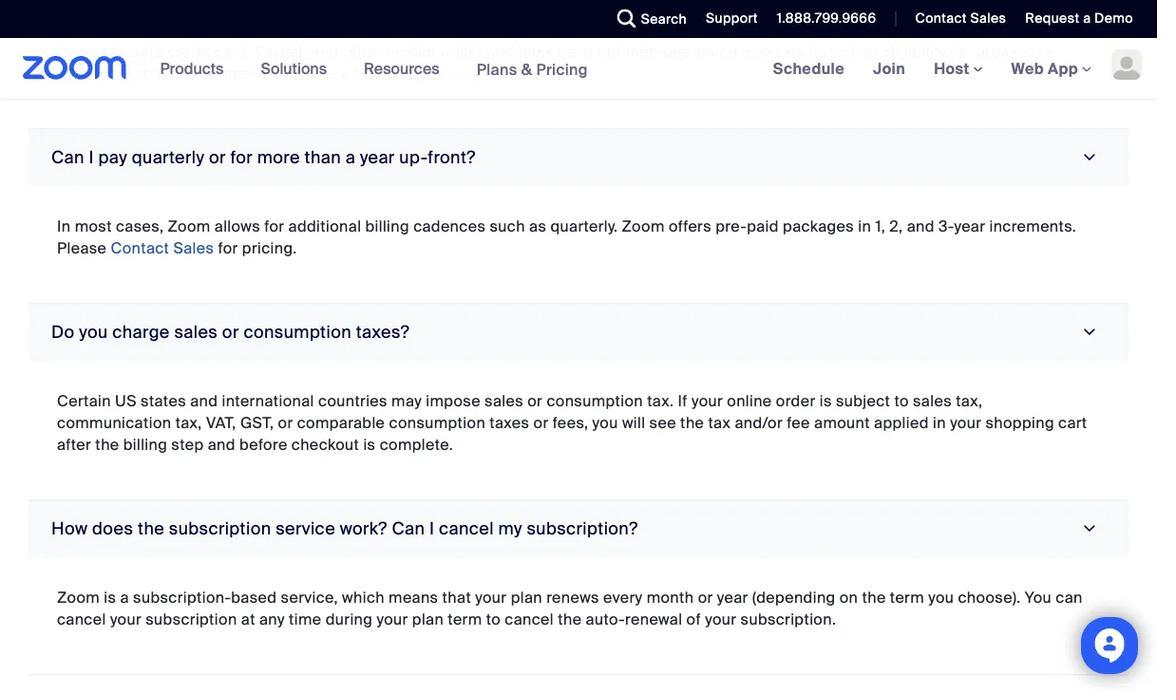Task type: vqa. For each thing, say whether or not it's contained in the screenshot.
empowers
no



Task type: locate. For each thing, give the bounding box(es) containing it.
you inside certain us states and international countries may impose sales or consumption tax. if your online order is subject to sales tax, communication tax, vat, gst, or comparable consumption taxes or fees, you will see the tax and/or fee amount applied in your shopping cart after the billing step and before checkout is complete.
[[592, 413, 618, 433]]

tax,
[[956, 391, 983, 411], [175, 413, 202, 433]]

to up applied
[[894, 391, 909, 411]]

3-
[[939, 216, 954, 236]]

1 vertical spatial sales
[[173, 238, 214, 258]]

plan down means
[[412, 609, 444, 629]]

year
[[360, 147, 395, 169], [954, 216, 986, 236], [717, 587, 748, 607]]

contact for contact sales
[[915, 10, 967, 27]]

or down request
[[1039, 41, 1054, 61]]

subscription down 'subscription-'
[[146, 609, 237, 629]]

2 horizontal spatial consumption
[[547, 391, 643, 411]]

0 vertical spatial may
[[741, 41, 772, 61]]

0 horizontal spatial which
[[342, 587, 385, 607]]

1 vertical spatial to
[[486, 609, 501, 629]]

consumption up international
[[244, 321, 352, 343]]

1 vertical spatial on
[[840, 587, 858, 607]]

quarterly.
[[550, 216, 618, 236]]

0 horizontal spatial tax,
[[175, 413, 202, 433]]

on inside 'zoom is a subscription-based service, which means that your plan renews every month or year (depending on the term you choose). you can cancel your subscription at any time during your plan term to cancel the auto-renewal of your subscription.'
[[840, 587, 858, 607]]

2 vertical spatial for
[[218, 238, 238, 258]]

work?
[[340, 518, 387, 540]]

us
[[115, 391, 137, 411]]

cases,
[[116, 216, 164, 236]]

1 vertical spatial i
[[429, 518, 434, 540]]

0 horizontal spatial you
[[79, 321, 108, 343]]

1 vertical spatial based
[[231, 587, 277, 607]]

0 horizontal spatial a
[[120, 587, 129, 607]]

do you charge sales or consumption taxes? button
[[29, 304, 1129, 361]]

schedule
[[773, 58, 845, 78]]

0 vertical spatial i
[[89, 147, 94, 169]]

2 horizontal spatial sales
[[913, 391, 952, 411]]

term down that
[[448, 609, 482, 629]]

1 horizontal spatial sales
[[971, 10, 1006, 27]]

any
[[259, 609, 285, 629]]

please
[[57, 238, 107, 258]]

renewal
[[625, 609, 683, 629]]

0 horizontal spatial contact
[[111, 238, 169, 258]]

2 vertical spatial is
[[104, 587, 116, 607]]

right image for how does the subscription service work? can i cancel my subscription?
[[1077, 520, 1102, 538]]

0 horizontal spatial to
[[486, 609, 501, 629]]

2 horizontal spatial you
[[928, 587, 954, 607]]

1 horizontal spatial in
[[933, 413, 946, 433]]

0 horizontal spatial sales
[[174, 321, 218, 343]]

which down support
[[695, 41, 737, 61]]

consumption down 'impose'
[[389, 413, 486, 433]]

1 vertical spatial in
[[933, 413, 946, 433]]

see
[[649, 413, 676, 433]]

1 vertical spatial consumption
[[547, 391, 643, 411]]

1 vertical spatial contact
[[111, 238, 169, 258]]

or down international
[[278, 413, 293, 433]]

1 vertical spatial you
[[592, 413, 618, 433]]

0 horizontal spatial plan
[[412, 609, 444, 629]]

a left the demo on the right top
[[1083, 10, 1091, 27]]

resources
[[364, 58, 440, 78]]

contact up (ie.
[[915, 10, 967, 27]]

support article link
[[402, 63, 509, 83]]

cancel inside dropdown button
[[439, 518, 494, 540]]

plan
[[511, 587, 542, 607], [412, 609, 444, 629]]

1 horizontal spatial can
[[392, 518, 425, 540]]

term left the choose).
[[890, 587, 924, 607]]

cancel
[[439, 518, 494, 540], [57, 609, 106, 629], [505, 609, 554, 629]]

2 horizontal spatial year
[[954, 216, 986, 236]]

product information navigation
[[146, 38, 602, 100]]

and
[[311, 41, 339, 61], [486, 41, 514, 61], [907, 216, 935, 236], [190, 391, 218, 411], [208, 435, 235, 454]]

you left will
[[592, 413, 618, 433]]

1 vertical spatial year
[[954, 216, 986, 236]]

right image for can i pay quarterly or for more than a year up-front?
[[1077, 149, 1102, 166]]

cancel down renews
[[505, 609, 554, 629]]

0 horizontal spatial can
[[51, 147, 84, 169]]

you
[[79, 321, 108, 343], [592, 413, 618, 433], [928, 587, 954, 607]]

0 vertical spatial consumption
[[244, 321, 352, 343]]

1 horizontal spatial consumption
[[389, 413, 486, 433]]

1 horizontal spatial more
[[257, 147, 300, 169]]

subscription up 'subscription-'
[[169, 518, 271, 540]]

1 vertical spatial can
[[392, 518, 425, 540]]

zoom up the contact sales for pricing.
[[168, 216, 211, 236]]

based down 1.888.799.9666
[[810, 41, 855, 61]]

applied
[[874, 413, 929, 433]]

is inside 'zoom is a subscription-based service, which means that your plan renews every month or year (depending on the term you choose). you can cancel your subscription at any time during your plan term to cancel the auto-renewal of your subscription.'
[[104, 587, 116, 607]]

browser
[[976, 41, 1035, 61]]

certain
[[57, 391, 111, 411]]

1 vertical spatial more
[[257, 147, 300, 169]]

renews
[[546, 587, 599, 607]]

on inside the zoom accepts credit card, paypal, and other mobile wallet and bank payment methods which may vary based on eligibility (ie. browser or country). for more information, please visit our
[[859, 41, 878, 61]]

i left pay
[[89, 147, 94, 169]]

schedule link
[[759, 38, 859, 99]]

front?
[[428, 147, 476, 169]]

1 horizontal spatial i
[[429, 518, 434, 540]]

sales left pricing.
[[173, 238, 214, 258]]

may up "complete."
[[392, 391, 422, 411]]

zoom down how at the left bottom of page
[[57, 587, 100, 607]]

banner
[[0, 38, 1157, 100]]

1 horizontal spatial to
[[894, 391, 909, 411]]

your right that
[[475, 587, 507, 607]]

right image inside how does the subscription service work? can i cancel my subscription? dropdown button
[[1077, 520, 1102, 538]]

zoom up country).
[[57, 41, 100, 61]]

contact for contact sales for pricing.
[[111, 238, 169, 258]]

1.888.799.9666 button
[[763, 0, 881, 38], [777, 10, 876, 27]]

1 horizontal spatial based
[[810, 41, 855, 61]]

term
[[890, 587, 924, 607], [448, 609, 482, 629]]

more left than
[[257, 147, 300, 169]]

based
[[810, 41, 855, 61], [231, 587, 277, 607]]

for down allows
[[218, 238, 238, 258]]

in
[[858, 216, 871, 236], [933, 413, 946, 433]]

your right "if"
[[692, 391, 723, 411]]

on for based
[[859, 41, 878, 61]]

may left vary
[[741, 41, 772, 61]]

0 horizontal spatial more
[[152, 63, 191, 83]]

0 vertical spatial for
[[230, 147, 253, 169]]

or up the of
[[698, 587, 713, 607]]

pre-
[[716, 216, 747, 236]]

sales
[[971, 10, 1006, 27], [173, 238, 214, 258]]

time
[[289, 609, 322, 629]]

is
[[820, 391, 832, 411], [363, 435, 376, 454], [104, 587, 116, 607]]

sales for contact sales for pricing.
[[173, 238, 214, 258]]

you left the choose).
[[928, 587, 954, 607]]

visit
[[340, 63, 370, 83]]

can
[[51, 147, 84, 169], [392, 518, 425, 540]]

mobile
[[386, 41, 436, 61]]

0 horizontal spatial term
[[448, 609, 482, 629]]

checkout
[[292, 435, 359, 454]]

2 vertical spatial you
[[928, 587, 954, 607]]

1 horizontal spatial cancel
[[439, 518, 494, 540]]

0 vertical spatial billing
[[365, 216, 409, 236]]

banner containing products
[[0, 38, 1157, 100]]

0 vertical spatial a
[[1083, 10, 1091, 27]]

sales for contact sales
[[971, 10, 1006, 27]]

more down credit
[[152, 63, 191, 83]]

for up allows
[[230, 147, 253, 169]]

you right the do
[[79, 321, 108, 343]]

gst,
[[240, 413, 274, 433]]

0 vertical spatial more
[[152, 63, 191, 83]]

and up vat,
[[190, 391, 218, 411]]

that
[[442, 587, 471, 607]]

or
[[1039, 41, 1054, 61], [209, 147, 226, 169], [222, 321, 239, 343], [528, 391, 543, 411], [278, 413, 293, 433], [534, 413, 549, 433], [698, 587, 713, 607]]

1 vertical spatial is
[[363, 435, 376, 454]]

i inside can i pay quarterly or for more than a year up-front? dropdown button
[[89, 147, 94, 169]]

during
[[326, 609, 373, 629]]

for up pricing.
[[264, 216, 284, 236]]

right image inside can i pay quarterly or for more than a year up-front? dropdown button
[[1077, 149, 1102, 166]]

1 horizontal spatial contact
[[915, 10, 967, 27]]

on left eligibility
[[859, 41, 878, 61]]

right image for do you charge sales or consumption taxes?
[[1077, 324, 1102, 341]]

and down vat,
[[208, 435, 235, 454]]

complete.
[[380, 435, 453, 454]]

online
[[727, 391, 772, 411]]

consumption up fees,
[[547, 391, 643, 411]]

1 horizontal spatial may
[[741, 41, 772, 61]]

which inside 'zoom is a subscription-based service, which means that your plan renews every month or year (depending on the term you choose). you can cancel your subscription at any time during your plan term to cancel the auto-renewal of your subscription.'
[[342, 587, 385, 607]]

0 vertical spatial you
[[79, 321, 108, 343]]

0 horizontal spatial based
[[231, 587, 277, 607]]

right image inside do you charge sales or consumption taxes? dropdown button
[[1077, 324, 1102, 341]]

cart
[[1058, 413, 1087, 433]]

you inside 'zoom is a subscription-based service, which means that your plan renews every month or year (depending on the term you choose). you can cancel your subscription at any time during your plan term to cancel the auto-renewal of your subscription.'
[[928, 587, 954, 607]]

join
[[873, 58, 906, 78]]

a
[[1083, 10, 1091, 27], [346, 147, 356, 169], [120, 587, 129, 607]]

or left fees,
[[534, 413, 549, 433]]

cancel left my
[[439, 518, 494, 540]]

sales up taxes
[[485, 391, 524, 411]]

billing down communication
[[123, 435, 167, 454]]

1 vertical spatial subscription
[[146, 609, 237, 629]]

subscription.
[[741, 609, 836, 629]]

0 vertical spatial which
[[695, 41, 737, 61]]

support
[[706, 10, 758, 27]]

a inside dropdown button
[[346, 147, 356, 169]]

shopping
[[986, 413, 1054, 433]]

for for more
[[230, 147, 253, 169]]

a left 'subscription-'
[[120, 587, 129, 607]]

1.888.799.9666
[[777, 10, 876, 27]]

0 horizontal spatial on
[[840, 587, 858, 607]]

0 vertical spatial can
[[51, 147, 84, 169]]

billing inside certain us states and international countries may impose sales or consumption tax. if your online order is subject to sales tax, communication tax, vat, gst, or comparable consumption taxes or fees, you will see the tax and/or fee amount applied in your shopping cart after the billing step and before checkout is complete.
[[123, 435, 167, 454]]

plans & pricing link
[[477, 59, 588, 79], [477, 59, 588, 79]]

cancel down how at the left bottom of page
[[57, 609, 106, 629]]

year up "subscription."
[[717, 587, 748, 607]]

0 vertical spatial based
[[810, 41, 855, 61]]

is down does at the left bottom
[[104, 587, 116, 607]]

the down "if"
[[680, 413, 704, 433]]

1 horizontal spatial which
[[695, 41, 737, 61]]

0 horizontal spatial year
[[360, 147, 395, 169]]

i right work?
[[429, 518, 434, 540]]

certain us states and international countries may impose sales or consumption tax. if your online order is subject to sales tax, communication tax, vat, gst, or comparable consumption taxes or fees, you will see the tax and/or fee amount applied in your shopping cart after the billing step and before checkout is complete.
[[57, 391, 1087, 454]]

or up taxes
[[528, 391, 543, 411]]

as
[[529, 216, 547, 236]]

0 vertical spatial sales
[[971, 10, 1006, 27]]

i
[[89, 147, 94, 169], [429, 518, 434, 540]]

right image
[[1077, 149, 1102, 166], [1077, 324, 1102, 341], [1077, 520, 1102, 538], [1081, 691, 1098, 694]]

1 horizontal spatial you
[[592, 413, 618, 433]]

0 vertical spatial term
[[890, 587, 924, 607]]

sales up applied
[[913, 391, 952, 411]]

for
[[124, 63, 148, 83]]

1 horizontal spatial on
[[859, 41, 878, 61]]

more
[[152, 63, 191, 83], [257, 147, 300, 169]]

year left up-
[[360, 147, 395, 169]]

year inside the in most cases, zoom allows for additional billing cadences such as quarterly. zoom offers pre-paid packages in 1, 2, and 3-year increments. please
[[954, 216, 986, 236]]

is up amount on the bottom of page
[[820, 391, 832, 411]]

for inside dropdown button
[[230, 147, 253, 169]]

plan left renews
[[511, 587, 542, 607]]

1 vertical spatial billing
[[123, 435, 167, 454]]

billing left cadences
[[365, 216, 409, 236]]

0 horizontal spatial may
[[392, 391, 422, 411]]

0 horizontal spatial consumption
[[244, 321, 352, 343]]

1 vertical spatial plan
[[412, 609, 444, 629]]

1 vertical spatial a
[[346, 147, 356, 169]]

0 horizontal spatial billing
[[123, 435, 167, 454]]

1 horizontal spatial is
[[363, 435, 376, 454]]

0 vertical spatial in
[[858, 216, 871, 236]]

billing inside the in most cases, zoom allows for additional billing cadences such as quarterly. zoom offers pre-paid packages in 1, 2, and 3-year increments. please
[[365, 216, 409, 236]]

1 vertical spatial for
[[264, 216, 284, 236]]

increments.
[[990, 216, 1077, 236]]

sales up "browser"
[[971, 10, 1006, 27]]

the right does at the left bottom
[[138, 518, 165, 540]]

meetings navigation
[[759, 38, 1157, 100]]

0 vertical spatial subscription
[[169, 518, 271, 540]]

1 horizontal spatial term
[[890, 587, 924, 607]]

0 vertical spatial is
[[820, 391, 832, 411]]

1 horizontal spatial year
[[717, 587, 748, 607]]

a right than
[[346, 147, 356, 169]]

to
[[894, 391, 909, 411], [486, 609, 501, 629]]

based up at
[[231, 587, 277, 607]]

is down comparable
[[363, 435, 376, 454]]

0 vertical spatial plan
[[511, 587, 542, 607]]

service,
[[281, 587, 338, 607]]

0 horizontal spatial in
[[858, 216, 871, 236]]

1 horizontal spatial tax,
[[956, 391, 983, 411]]

zoom is a subscription-based service, which means that your plan renews every month or year (depending on the term you choose). you can cancel your subscription at any time during your plan term to cancel the auto-renewal of your subscription.
[[57, 587, 1083, 629]]

payment
[[558, 41, 621, 61]]

article
[[463, 63, 509, 83]]

and up .
[[486, 41, 514, 61]]

additional
[[288, 216, 361, 236]]

0 vertical spatial contact
[[915, 10, 967, 27]]

0 horizontal spatial sales
[[173, 238, 214, 258]]

in left 1,
[[858, 216, 871, 236]]

0 vertical spatial to
[[894, 391, 909, 411]]

sales right 'charge'
[[174, 321, 218, 343]]

and right '2,'
[[907, 216, 935, 236]]

0 horizontal spatial is
[[104, 587, 116, 607]]

or inside the zoom accepts credit card, paypal, and other mobile wallet and bank payment methods which may vary based on eligibility (ie. browser or country). for more information, please visit our
[[1039, 41, 1054, 61]]

1 vertical spatial may
[[392, 391, 422, 411]]

in right applied
[[933, 413, 946, 433]]

to inside certain us states and international countries may impose sales or consumption tax. if your online order is subject to sales tax, communication tax, vat, gst, or comparable consumption taxes or fees, you will see the tax and/or fee amount applied in your shopping cart after the billing step and before checkout is complete.
[[894, 391, 909, 411]]

which inside the zoom accepts credit card, paypal, and other mobile wallet and bank payment methods which may vary based on eligibility (ie. browser or country). for more information, please visit our
[[695, 41, 737, 61]]

0 horizontal spatial i
[[89, 147, 94, 169]]

1 horizontal spatial billing
[[365, 216, 409, 236]]

contact down cases,
[[111, 238, 169, 258]]

0 vertical spatial year
[[360, 147, 395, 169]]

2 vertical spatial year
[[717, 587, 748, 607]]

can left pay
[[51, 147, 84, 169]]

your
[[692, 391, 723, 411], [950, 413, 982, 433], [475, 587, 507, 607], [110, 609, 142, 629], [377, 609, 408, 629], [705, 609, 737, 629]]

1 horizontal spatial a
[[346, 147, 356, 169]]

can inside dropdown button
[[51, 147, 84, 169]]

for inside the in most cases, zoom allows for additional billing cadences such as quarterly. zoom offers pre-paid packages in 1, 2, and 3-year increments. please
[[264, 216, 284, 236]]

year left increments.
[[954, 216, 986, 236]]

can right work?
[[392, 518, 425, 540]]

1 vertical spatial which
[[342, 587, 385, 607]]

0 vertical spatial on
[[859, 41, 878, 61]]

2 vertical spatial a
[[120, 587, 129, 607]]

to down my
[[486, 609, 501, 629]]

or right quarterly
[[209, 147, 226, 169]]

on right '(depending' in the bottom of the page
[[840, 587, 858, 607]]

which up the during
[[342, 587, 385, 607]]

taxes
[[490, 413, 530, 433]]

i inside how does the subscription service work? can i cancel my subscription? dropdown button
[[429, 518, 434, 540]]



Task type: describe. For each thing, give the bounding box(es) containing it.
international
[[222, 391, 314, 411]]

our
[[374, 63, 398, 83]]

zoom left offers
[[622, 216, 665, 236]]

paid
[[747, 216, 779, 236]]

the down communication
[[95, 435, 119, 454]]

countries
[[318, 391, 388, 411]]

2 horizontal spatial cancel
[[505, 609, 554, 629]]

and up please
[[311, 41, 339, 61]]

search
[[641, 10, 687, 28]]

in inside the in most cases, zoom allows for additional billing cadences such as quarterly. zoom offers pre-paid packages in 1, 2, and 3-year increments. please
[[858, 216, 871, 236]]

the right '(depending' in the bottom of the page
[[862, 587, 886, 607]]

subscription inside 'zoom is a subscription-based service, which means that your plan renews every month or year (depending on the term you choose). you can cancel your subscription at any time during your plan term to cancel the auto-renewal of your subscription.'
[[146, 609, 237, 629]]

solutions
[[261, 58, 327, 78]]

the down renews
[[558, 609, 582, 629]]

communication
[[57, 413, 171, 433]]

search button
[[603, 0, 692, 38]]

or up international
[[222, 321, 239, 343]]

bank
[[518, 41, 554, 61]]

0 vertical spatial tax,
[[956, 391, 983, 411]]

subscription inside dropdown button
[[169, 518, 271, 540]]

does
[[92, 518, 133, 540]]

auto-
[[586, 609, 625, 629]]

may inside certain us states and international countries may impose sales or consumption tax. if your online order is subject to sales tax, communication tax, vat, gst, or comparable consumption taxes or fees, you will see the tax and/or fee amount applied in your shopping cart after the billing step and before checkout is complete.
[[392, 391, 422, 411]]

pay
[[98, 147, 127, 169]]

your down 'subscription-'
[[110, 609, 142, 629]]

demo
[[1095, 10, 1133, 27]]

choose).
[[958, 587, 1021, 607]]

sales inside dropdown button
[[174, 321, 218, 343]]

(ie.
[[951, 41, 972, 61]]

0 horizontal spatial cancel
[[57, 609, 106, 629]]

web app
[[1011, 58, 1078, 78]]

1,
[[875, 216, 886, 236]]

means
[[389, 587, 438, 607]]

app
[[1048, 58, 1078, 78]]

how does the subscription service work? can i cancel my subscription? button
[[29, 501, 1129, 558]]

web
[[1011, 58, 1044, 78]]

2,
[[890, 216, 903, 236]]

subject
[[836, 391, 890, 411]]

please
[[287, 63, 336, 83]]

more inside dropdown button
[[257, 147, 300, 169]]

(depending
[[752, 587, 836, 607]]

on for (depending
[[840, 587, 858, 607]]

.
[[509, 63, 513, 83]]

such
[[490, 216, 525, 236]]

can i pay quarterly or for more than a year up-front? button
[[29, 130, 1129, 187]]

can
[[1056, 587, 1083, 607]]

your right the of
[[705, 609, 737, 629]]

1 horizontal spatial plan
[[511, 587, 542, 607]]

2 horizontal spatial is
[[820, 391, 832, 411]]

may inside the zoom accepts credit card, paypal, and other mobile wallet and bank payment methods which may vary based on eligibility (ie. browser or country). for more information, please visit our
[[741, 41, 772, 61]]

how
[[51, 518, 88, 540]]

can inside dropdown button
[[392, 518, 425, 540]]

your left shopping
[[950, 413, 982, 433]]

request
[[1025, 10, 1080, 27]]

comparable
[[297, 413, 385, 433]]

paypal,
[[255, 41, 307, 61]]

products
[[160, 58, 224, 78]]

consumption inside dropdown button
[[244, 321, 352, 343]]

the inside dropdown button
[[138, 518, 165, 540]]

zoom logo image
[[23, 56, 127, 80]]

year inside 'zoom is a subscription-based service, which means that your plan renews every month or year (depending on the term you choose). you can cancel your subscription at any time during your plan term to cancel the auto-renewal of your subscription.'
[[717, 587, 748, 607]]

solutions button
[[261, 38, 335, 99]]

before
[[239, 435, 288, 454]]

tax.
[[647, 391, 674, 411]]

plans
[[477, 59, 517, 79]]

based inside the zoom accepts credit card, paypal, and other mobile wallet and bank payment methods which may vary based on eligibility (ie. browser or country). for more information, please visit our
[[810, 41, 855, 61]]

1 vertical spatial term
[[448, 609, 482, 629]]

methods
[[625, 41, 691, 61]]

vat,
[[206, 413, 236, 433]]

amount
[[814, 413, 870, 433]]

taxes?
[[356, 321, 410, 343]]

in inside certain us states and international countries may impose sales or consumption tax. if your online order is subject to sales tax, communication tax, vat, gst, or comparable consumption taxes or fees, you will see the tax and/or fee amount applied in your shopping cart after the billing step and before checkout is complete.
[[933, 413, 946, 433]]

and inside the in most cases, zoom allows for additional billing cadences such as quarterly. zoom offers pre-paid packages in 1, 2, and 3-year increments. please
[[907, 216, 935, 236]]

fee
[[787, 413, 810, 433]]

do
[[51, 321, 75, 343]]

how does the subscription service work? can i cancel my subscription?
[[51, 518, 638, 540]]

request a demo
[[1025, 10, 1133, 27]]

2 horizontal spatial a
[[1083, 10, 1091, 27]]

card,
[[214, 41, 251, 61]]

than
[[305, 147, 341, 169]]

plans & pricing
[[477, 59, 588, 79]]

zoom accepts credit card, paypal, and other mobile wallet and bank payment methods which may vary based on eligibility (ie. browser or country). for more information, please visit our
[[57, 41, 1054, 83]]

states
[[141, 391, 186, 411]]

1 horizontal spatial sales
[[485, 391, 524, 411]]

accepts
[[104, 41, 163, 61]]

1 vertical spatial tax,
[[175, 413, 202, 433]]

zoom inside 'zoom is a subscription-based service, which means that your plan renews every month or year (depending on the term you choose). you can cancel your subscription at any time during your plan term to cancel the auto-renewal of your subscription.'
[[57, 587, 100, 607]]

can i pay quarterly or for more than a year up-front?
[[51, 147, 476, 169]]

and/or
[[735, 413, 783, 433]]

or inside 'zoom is a subscription-based service, which means that your plan renews every month or year (depending on the term you choose). you can cancel your subscription at any time during your plan term to cancel the auto-renewal of your subscription.'
[[698, 587, 713, 607]]

for for additional
[[264, 216, 284, 236]]

fees,
[[553, 413, 588, 433]]

do you charge sales or consumption taxes?
[[51, 321, 410, 343]]

zoom inside the zoom accepts credit card, paypal, and other mobile wallet and bank payment methods which may vary based on eligibility (ie. browser or country). for more information, please visit our
[[57, 41, 100, 61]]

credit
[[167, 41, 210, 61]]

month
[[647, 587, 694, 607]]

if
[[678, 391, 688, 411]]

step
[[171, 435, 204, 454]]

after
[[57, 435, 91, 454]]

year inside can i pay quarterly or for more than a year up-front? dropdown button
[[360, 147, 395, 169]]

offers
[[669, 216, 712, 236]]

in most cases, zoom allows for additional billing cadences such as quarterly. zoom offers pre-paid packages in 1, 2, and 3-year increments. please
[[57, 216, 1077, 258]]

quarterly
[[132, 147, 205, 169]]

other
[[343, 41, 382, 61]]

join link
[[859, 38, 920, 99]]

profile picture image
[[1112, 49, 1142, 80]]

pricing.
[[242, 238, 297, 258]]

2 vertical spatial consumption
[[389, 413, 486, 433]]

information,
[[195, 63, 283, 83]]

web app button
[[1011, 58, 1092, 78]]

pricing
[[536, 59, 588, 79]]

packages
[[783, 216, 854, 236]]

more inside the zoom accepts credit card, paypal, and other mobile wallet and bank payment methods which may vary based on eligibility (ie. browser or country). for more information, please visit our
[[152, 63, 191, 83]]

subscription?
[[527, 518, 638, 540]]

tax
[[708, 413, 731, 433]]

you inside dropdown button
[[79, 321, 108, 343]]

to inside 'zoom is a subscription-based service, which means that your plan renews every month or year (depending on the term you choose). you can cancel your subscription at any time during your plan term to cancel the auto-renewal of your subscription.'
[[486, 609, 501, 629]]

your down means
[[377, 609, 408, 629]]

every
[[603, 587, 643, 607]]

impose
[[426, 391, 481, 411]]

at
[[241, 609, 255, 629]]

contact sales for pricing.
[[111, 238, 297, 258]]

resources button
[[364, 38, 448, 99]]

vary
[[776, 41, 806, 61]]

based inside 'zoom is a subscription-based service, which means that your plan renews every month or year (depending on the term you choose). you can cancel your subscription at any time during your plan term to cancel the auto-renewal of your subscription.'
[[231, 587, 277, 607]]

country).
[[57, 63, 120, 83]]

a inside 'zoom is a subscription-based service, which means that your plan renews every month or year (depending on the term you choose). you can cancel your subscription at any time during your plan term to cancel the auto-renewal of your subscription.'
[[120, 587, 129, 607]]



